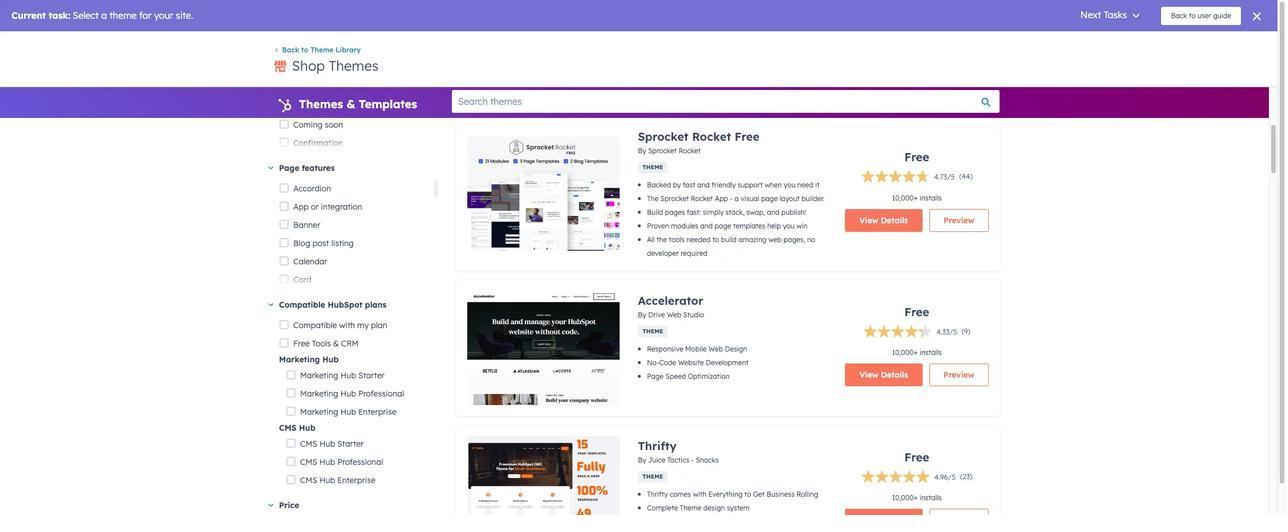 Task type: vqa. For each thing, say whether or not it's contained in the screenshot.
Progress Bar on the top of page
no



Task type: locate. For each thing, give the bounding box(es) containing it.
back to theme library link
[[274, 46, 361, 54]]

theme
[[311, 46, 334, 54]]

library
[[336, 46, 361, 54]]

shop
[[292, 57, 325, 74]]



Task type: describe. For each thing, give the bounding box(es) containing it.
back to theme library
[[282, 46, 361, 54]]

shop themes
[[292, 57, 379, 74]]

themes
[[329, 57, 379, 74]]

back
[[282, 46, 299, 54]]

to
[[301, 46, 308, 54]]



